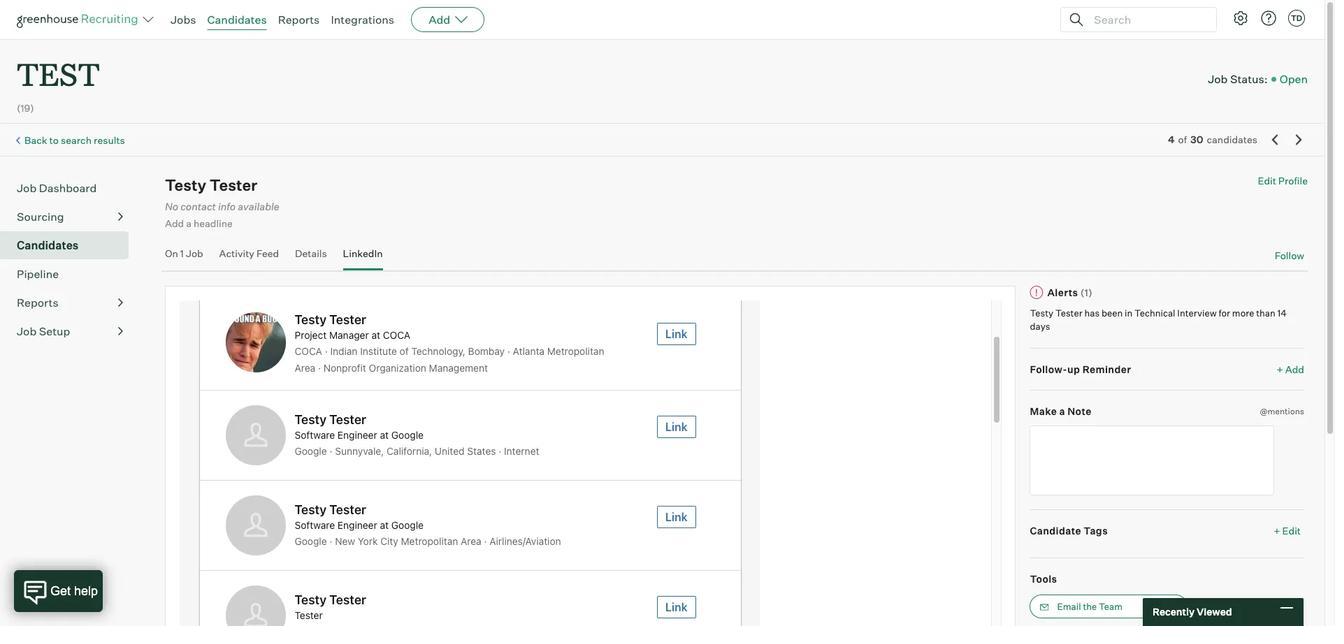 Task type: locate. For each thing, give the bounding box(es) containing it.
candidates link
[[207, 13, 267, 27], [17, 237, 123, 254]]

1 vertical spatial a
[[1060, 406, 1065, 418]]

integrations
[[331, 13, 394, 27]]

1 vertical spatial add
[[165, 218, 184, 230]]

has
[[1085, 307, 1100, 319]]

job right 1
[[186, 247, 203, 259]]

job
[[1208, 72, 1228, 86], [17, 181, 37, 195], [186, 247, 203, 259], [17, 325, 37, 339]]

add button
[[411, 7, 485, 32]]

1
[[180, 247, 184, 259]]

0 horizontal spatial add
[[165, 218, 184, 230]]

reports left integrations
[[278, 13, 320, 27]]

tester inside testy tester no contact info available add a headline
[[210, 176, 258, 195]]

candidate
[[1030, 525, 1082, 537]]

1 vertical spatial testy
[[1030, 307, 1054, 319]]

0 horizontal spatial tester
[[210, 176, 258, 195]]

1 horizontal spatial testy
[[1030, 307, 1054, 319]]

recently viewed
[[1153, 606, 1232, 618]]

tester down the alerts (1)
[[1056, 307, 1083, 319]]

1 horizontal spatial edit
[[1283, 525, 1301, 537]]

linkedin
[[343, 247, 383, 259]]

testy inside testy tester no contact info available add a headline
[[165, 176, 206, 195]]

team
[[1099, 601, 1123, 612]]

1 vertical spatial tester
[[1056, 307, 1083, 319]]

a
[[186, 218, 191, 230], [1060, 406, 1065, 418]]

@mentions
[[1260, 406, 1305, 417]]

1 vertical spatial +
[[1274, 525, 1281, 537]]

tester
[[210, 176, 258, 195], [1056, 307, 1083, 319]]

job left setup
[[17, 325, 37, 339]]

reports link down pipeline link
[[17, 294, 123, 311]]

reports down pipeline
[[17, 296, 59, 310]]

0 vertical spatial tester
[[210, 176, 258, 195]]

0 vertical spatial edit
[[1258, 175, 1277, 187]]

details
[[295, 247, 327, 259]]

dashboard
[[39, 181, 97, 195]]

testy inside testy tester has been in technical interview for more than 14 days
[[1030, 307, 1054, 319]]

test
[[17, 53, 100, 94]]

tester for testy tester no contact info available add a headline
[[210, 176, 258, 195]]

job left status: at the right top
[[1208, 72, 1228, 86]]

+ edit link
[[1271, 521, 1305, 540]]

configure image
[[1233, 10, 1249, 27]]

follow-
[[1030, 363, 1068, 375]]

activity feed
[[219, 247, 279, 259]]

1 horizontal spatial tester
[[1056, 307, 1083, 319]]

+
[[1277, 363, 1284, 375], [1274, 525, 1281, 537]]

0 vertical spatial testy
[[165, 176, 206, 195]]

open
[[1280, 72, 1308, 86]]

testy for testy tester has been in technical interview for more than 14 days
[[1030, 307, 1054, 319]]

1 vertical spatial reports
[[17, 296, 59, 310]]

tools email the team
[[1030, 574, 1123, 612]]

(19)
[[17, 102, 34, 114]]

tester up info
[[210, 176, 258, 195]]

1 horizontal spatial reports
[[278, 13, 320, 27]]

reminder
[[1083, 363, 1132, 375]]

info
[[218, 201, 236, 213]]

0 horizontal spatial a
[[186, 218, 191, 230]]

tags
[[1084, 525, 1108, 537]]

2 horizontal spatial add
[[1286, 363, 1305, 375]]

0 horizontal spatial reports link
[[17, 294, 123, 311]]

feed
[[257, 247, 279, 259]]

candidates link right jobs
[[207, 13, 267, 27]]

1 horizontal spatial candidates
[[207, 13, 267, 27]]

candidates
[[207, 13, 267, 27], [17, 239, 79, 253]]

setup
[[39, 325, 70, 339]]

add
[[429, 13, 450, 27], [165, 218, 184, 230], [1286, 363, 1305, 375]]

candidates right jobs
[[207, 13, 267, 27]]

reports
[[278, 13, 320, 27], [17, 296, 59, 310]]

testy
[[165, 176, 206, 195], [1030, 307, 1054, 319]]

candidates down sourcing
[[17, 239, 79, 253]]

integrations link
[[331, 13, 394, 27]]

0 vertical spatial candidates link
[[207, 13, 267, 27]]

testy up days at the right of the page
[[1030, 307, 1054, 319]]

@mentions link
[[1260, 405, 1305, 419]]

td button
[[1289, 10, 1305, 27]]

job inside "link"
[[186, 247, 203, 259]]

testy tester no contact info available add a headline
[[165, 176, 279, 230]]

0 vertical spatial +
[[1277, 363, 1284, 375]]

0 vertical spatial candidates
[[207, 13, 267, 27]]

email the team button
[[1030, 595, 1188, 619]]

0 vertical spatial reports
[[278, 13, 320, 27]]

jobs link
[[171, 13, 196, 27]]

more
[[1233, 307, 1255, 319]]

0 horizontal spatial testy
[[165, 176, 206, 195]]

a left note
[[1060, 406, 1065, 418]]

1 horizontal spatial reports link
[[278, 13, 320, 27]]

alerts
[[1048, 287, 1078, 299]]

0 vertical spatial a
[[186, 218, 191, 230]]

for
[[1219, 307, 1231, 319]]

tester inside testy tester has been in technical interview for more than 14 days
[[1056, 307, 1083, 319]]

0 vertical spatial add
[[429, 13, 450, 27]]

1 horizontal spatial a
[[1060, 406, 1065, 418]]

results
[[94, 134, 125, 146]]

edit profile link
[[1258, 175, 1308, 187]]

been
[[1102, 307, 1123, 319]]

alerts (1)
[[1048, 287, 1093, 299]]

up
[[1068, 363, 1080, 375]]

job for job dashboard
[[17, 181, 37, 195]]

greenhouse recruiting image
[[17, 11, 143, 28]]

30
[[1191, 134, 1204, 146]]

testy up contact at the top left of page
[[165, 176, 206, 195]]

None text field
[[1030, 426, 1275, 496]]

job up sourcing
[[17, 181, 37, 195]]

reports link
[[278, 13, 320, 27], [17, 294, 123, 311]]

edit
[[1258, 175, 1277, 187], [1283, 525, 1301, 537]]

1 horizontal spatial add
[[429, 13, 450, 27]]

reports link left integrations
[[278, 13, 320, 27]]

1 vertical spatial candidates
[[17, 239, 79, 253]]

edit profile
[[1258, 175, 1308, 187]]

tester for testy tester has been in technical interview for more than 14 days
[[1056, 307, 1083, 319]]

test link
[[17, 39, 100, 97]]

sourcing
[[17, 210, 64, 224]]

job status:
[[1208, 72, 1268, 86]]

candidates link down sourcing link
[[17, 237, 123, 254]]

a down contact at the top left of page
[[186, 218, 191, 230]]

td
[[1291, 13, 1303, 23]]

linkedin link
[[343, 247, 383, 268]]

1 vertical spatial edit
[[1283, 525, 1301, 537]]

profile
[[1279, 175, 1308, 187]]

1 horizontal spatial candidates link
[[207, 13, 267, 27]]

0 horizontal spatial candidates
[[17, 239, 79, 253]]

1 vertical spatial candidates link
[[17, 237, 123, 254]]

follow
[[1275, 249, 1305, 261]]



Task type: vqa. For each thing, say whether or not it's contained in the screenshot.
the Technical
yes



Task type: describe. For each thing, give the bounding box(es) containing it.
add inside testy tester no contact info available add a headline
[[165, 218, 184, 230]]

td button
[[1286, 7, 1308, 29]]

pipeline link
[[17, 266, 123, 283]]

back to search results
[[25, 134, 125, 146]]

the
[[1083, 601, 1097, 612]]

2 vertical spatial add
[[1286, 363, 1305, 375]]

testy tester has been in technical interview for more than 14 days
[[1030, 307, 1287, 332]]

a inside testy tester no contact info available add a headline
[[186, 218, 191, 230]]

on 1 job link
[[165, 247, 203, 268]]

14
[[1278, 307, 1287, 319]]

job dashboard link
[[17, 180, 123, 197]]

days
[[1030, 321, 1050, 332]]

tools
[[1030, 574, 1057, 585]]

+ for + edit
[[1274, 525, 1281, 537]]

recently
[[1153, 606, 1195, 618]]

0 vertical spatial reports link
[[278, 13, 320, 27]]

0 horizontal spatial edit
[[1258, 175, 1277, 187]]

back
[[25, 134, 47, 146]]

than
[[1257, 307, 1276, 319]]

viewed
[[1197, 606, 1232, 618]]

job setup
[[17, 325, 70, 339]]

make
[[1030, 406, 1057, 418]]

candidate tags
[[1030, 525, 1108, 537]]

to
[[49, 134, 59, 146]]

follow-up reminder
[[1030, 363, 1132, 375]]

+ add
[[1277, 363, 1305, 375]]

Search text field
[[1091, 9, 1204, 30]]

+ edit
[[1274, 525, 1301, 537]]

activity
[[219, 247, 254, 259]]

details link
[[295, 247, 327, 268]]

pipeline
[[17, 267, 59, 281]]

add inside popup button
[[429, 13, 450, 27]]

sourcing link
[[17, 208, 123, 225]]

note
[[1068, 406, 1092, 418]]

interview
[[1178, 307, 1217, 319]]

email
[[1057, 601, 1081, 612]]

of
[[1178, 134, 1187, 146]]

(1)
[[1081, 287, 1093, 299]]

job for job status:
[[1208, 72, 1228, 86]]

no
[[165, 201, 178, 213]]

1 vertical spatial reports link
[[17, 294, 123, 311]]

make a note
[[1030, 406, 1092, 418]]

0 horizontal spatial reports
[[17, 296, 59, 310]]

4 of 30 candidates
[[1168, 134, 1258, 146]]

job dashboard
[[17, 181, 97, 195]]

testy for testy tester no contact info available add a headline
[[165, 176, 206, 195]]

technical
[[1135, 307, 1176, 319]]

+ add link
[[1277, 363, 1305, 376]]

on 1 job
[[165, 247, 203, 259]]

job setup link
[[17, 323, 123, 340]]

follow link
[[1275, 249, 1305, 262]]

back to search results link
[[25, 134, 125, 146]]

contact
[[181, 201, 216, 213]]

activity feed link
[[219, 247, 279, 268]]

headline
[[194, 218, 233, 230]]

+ for + add
[[1277, 363, 1284, 375]]

status:
[[1230, 72, 1268, 86]]

job for job setup
[[17, 325, 37, 339]]

available
[[238, 201, 279, 213]]

candidates
[[1207, 134, 1258, 146]]

0 horizontal spatial candidates link
[[17, 237, 123, 254]]

in
[[1125, 307, 1133, 319]]

jobs
[[171, 13, 196, 27]]

4
[[1168, 134, 1175, 146]]

on
[[165, 247, 178, 259]]

search
[[61, 134, 92, 146]]



